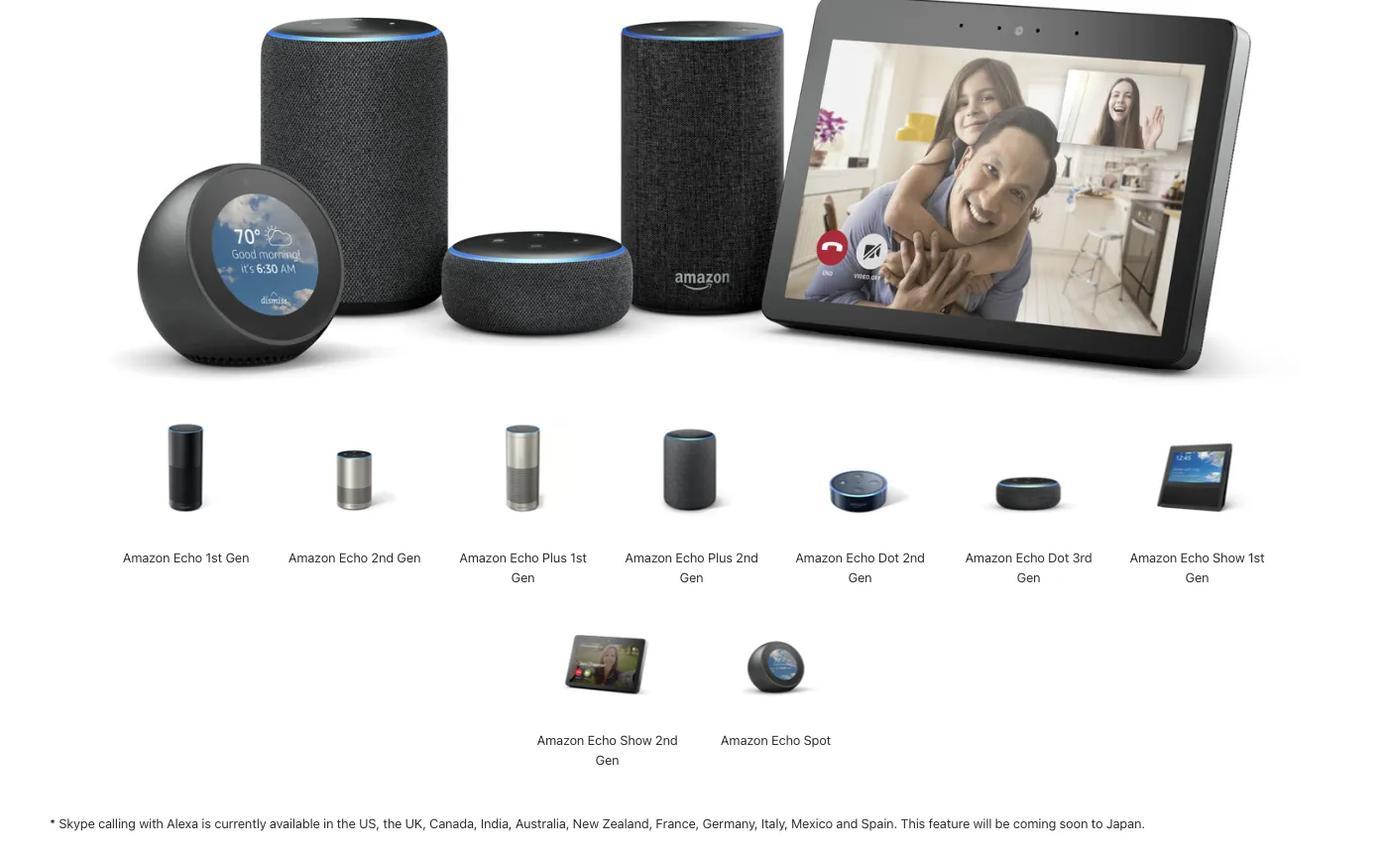 Task type: describe. For each thing, give the bounding box(es) containing it.
alexa
[[167, 815, 198, 830]]

amazon echo 1st gen image
[[136, 418, 236, 518]]

spain.
[[862, 815, 898, 830]]

alexa devices supporting skype image
[[50, 0, 1334, 418]]

amazon echo plus 2nd gen
[[625, 549, 759, 584]]

echo for amazon echo 1st gen
[[173, 549, 202, 564]]

will
[[974, 815, 992, 830]]

be
[[996, 815, 1010, 830]]

plus for 1st
[[543, 549, 567, 564]]

france,
[[656, 815, 700, 830]]

gen for amazon echo dot 3rd gen
[[1017, 569, 1041, 584]]

2nd for amazon echo show 2nd gen
[[656, 732, 678, 747]]

amazon echo 2nd gen image
[[305, 418, 404, 518]]

amazon echo plus 1st gen
[[460, 549, 587, 584]]

2nd for amazon echo dot 2nd gen
[[903, 549, 925, 564]]

echo for amazon echo dot 2nd gen
[[846, 549, 875, 564]]

echo for amazon echo plus 2nd gen
[[676, 549, 705, 564]]

italy,
[[762, 815, 788, 830]]

amazon echo plus 1st gen image
[[474, 418, 573, 518]]

spot
[[804, 732, 831, 747]]

soon
[[1060, 815, 1089, 830]]

amazon echo dot 3rd gen
[[966, 549, 1093, 584]]

gen for amazon echo plus 2nd gen
[[680, 569, 704, 584]]

amazon echo spot image
[[727, 601, 826, 700]]

1 the from the left
[[337, 815, 356, 830]]

* skype calling with alexa is currently available in the us, the uk, canada, india, australia, new zealand, france, germany, italy, mexico and spain. this feature will be coming soon to japan.
[[50, 815, 1146, 830]]

amazon for amazon echo dot 2nd gen
[[796, 549, 843, 564]]

gen for amazon echo plus 1st gen
[[511, 569, 535, 584]]

1 1st from the left
[[206, 549, 222, 564]]

and
[[837, 815, 858, 830]]

us,
[[359, 815, 380, 830]]

echo for amazon echo 2nd gen
[[339, 549, 368, 564]]

amazon echo show 2nd gen image
[[558, 601, 657, 700]]

amazon echo 2nd gen
[[288, 549, 421, 564]]

3rd
[[1073, 549, 1093, 564]]

feature
[[929, 815, 970, 830]]

gen for amazon echo dot 2nd gen
[[849, 569, 872, 584]]

india,
[[481, 815, 512, 830]]

canada,
[[430, 815, 478, 830]]

echo for amazon echo dot 3rd gen
[[1016, 549, 1045, 564]]

2 the from the left
[[383, 815, 402, 830]]



Task type: locate. For each thing, give the bounding box(es) containing it.
amazon down amazon echo 1st gen image
[[123, 549, 170, 564]]

show
[[1213, 549, 1245, 564], [620, 732, 652, 747]]

amazon echo dot 2nd gen
[[796, 549, 925, 584]]

*
[[50, 815, 55, 830]]

amazon echo plus 2nd gen image
[[642, 418, 742, 518]]

amazon down amazon echo dot 2nd gen image
[[796, 549, 843, 564]]

amazon
[[123, 549, 170, 564], [288, 549, 336, 564], [460, 549, 507, 564], [625, 549, 673, 564], [796, 549, 843, 564], [966, 549, 1013, 564], [1130, 549, 1178, 564], [537, 732, 584, 747], [721, 732, 768, 747]]

3 1st from the left
[[1249, 549, 1265, 564]]

plus down amazon echo plus 1st gen image
[[543, 549, 567, 564]]

echo for amazon echo spot
[[772, 732, 801, 747]]

amazon echo show 1st gen
[[1130, 549, 1265, 584]]

2 horizontal spatial 1st
[[1249, 549, 1265, 564]]

1st for amazon echo show 1st gen
[[1249, 549, 1265, 564]]

2nd inside 'amazon echo plus 2nd gen'
[[736, 549, 759, 564]]

echo down amazon echo 1st gen image
[[173, 549, 202, 564]]

plus for 2nd
[[708, 549, 733, 564]]

the right "us,"
[[383, 815, 402, 830]]

show inside amazon echo show 1st gen
[[1213, 549, 1245, 564]]

amazon left the 3rd
[[966, 549, 1013, 564]]

the right in
[[337, 815, 356, 830]]

echo down amazon echo plus 1st gen image
[[510, 549, 539, 564]]

skype
[[59, 815, 95, 830]]

echo down 'amazon echo show 1st gen' image
[[1181, 549, 1210, 564]]

available
[[270, 815, 320, 830]]

amazon for amazon echo dot 3rd gen
[[966, 549, 1013, 564]]

uk,
[[405, 815, 426, 830]]

dot down amazon echo dot 2nd gen image
[[879, 549, 900, 564]]

echo up the * skype calling with alexa is currently available in the us, the uk, canada, india, australia, new zealand, france, germany, italy, mexico and spain. this feature will be coming soon to japan.
[[588, 732, 617, 747]]

1st inside amazon echo plus 1st gen
[[571, 549, 587, 564]]

dot inside amazon echo dot 2nd gen
[[879, 549, 900, 564]]

echo for amazon echo plus 1st gen
[[510, 549, 539, 564]]

1 plus from the left
[[543, 549, 567, 564]]

echo left spot
[[772, 732, 801, 747]]

1st inside amazon echo show 1st gen
[[1249, 549, 1265, 564]]

amazon down amazon echo plus 2nd gen image
[[625, 549, 673, 564]]

show inside amazon echo show 2nd gen
[[620, 732, 652, 747]]

dot left the 3rd
[[1049, 549, 1070, 564]]

gen for amazon echo show 2nd gen
[[596, 752, 619, 767]]

japan.
[[1107, 815, 1146, 830]]

plus down amazon echo plus 2nd gen image
[[708, 549, 733, 564]]

amazon right the 3rd
[[1130, 549, 1178, 564]]

with
[[139, 815, 163, 830]]

amazon inside amazon echo dot 2nd gen
[[796, 549, 843, 564]]

echo inside amazon echo dot 3rd gen
[[1016, 549, 1045, 564]]

gen inside amazon echo show 1st gen
[[1186, 569, 1210, 584]]

zealand,
[[602, 815, 653, 830]]

amazon down amazon echo plus 1st gen image
[[460, 549, 507, 564]]

1 horizontal spatial dot
[[1049, 549, 1070, 564]]

amazon echo show 2nd gen
[[537, 732, 678, 767]]

amazon echo dot 2nd gen image
[[811, 418, 910, 518]]

gen inside amazon echo plus 1st gen
[[511, 569, 535, 584]]

amazon for amazon echo plus 1st gen
[[460, 549, 507, 564]]

echo down amazon echo plus 2nd gen image
[[676, 549, 705, 564]]

2 plus from the left
[[708, 549, 733, 564]]

0 horizontal spatial the
[[337, 815, 356, 830]]

amazon up australia,
[[537, 732, 584, 747]]

amazon inside amazon echo plus 1st gen
[[460, 549, 507, 564]]

amazon inside amazon echo dot 3rd gen
[[966, 549, 1013, 564]]

1 dot from the left
[[879, 549, 900, 564]]

amazon inside amazon echo show 2nd gen
[[537, 732, 584, 747]]

show for 1st
[[1213, 549, 1245, 564]]

amazon echo 1st gen
[[123, 549, 249, 564]]

gen inside amazon echo dot 2nd gen
[[849, 569, 872, 584]]

show up zealand,
[[620, 732, 652, 747]]

2 dot from the left
[[1049, 549, 1070, 564]]

0 vertical spatial show
[[1213, 549, 1245, 564]]

in
[[323, 815, 334, 830]]

amazon for amazon echo spot
[[721, 732, 768, 747]]

dot inside amazon echo dot 3rd gen
[[1049, 549, 1070, 564]]

echo for amazon echo show 1st gen
[[1181, 549, 1210, 564]]

2nd inside amazon echo show 2nd gen
[[656, 732, 678, 747]]

amazon for amazon echo show 2nd gen
[[537, 732, 584, 747]]

calling
[[98, 815, 136, 830]]

1st
[[206, 549, 222, 564], [571, 549, 587, 564], [1249, 549, 1265, 564]]

gen
[[226, 549, 249, 564], [397, 549, 421, 564], [511, 569, 535, 584], [680, 569, 704, 584], [849, 569, 872, 584], [1017, 569, 1041, 584], [1186, 569, 1210, 584], [596, 752, 619, 767]]

echo inside amazon echo show 2nd gen
[[588, 732, 617, 747]]

dot for 3rd
[[1049, 549, 1070, 564]]

plus inside amazon echo plus 1st gen
[[543, 549, 567, 564]]

amazon down amazon echo 2nd gen "image"
[[288, 549, 336, 564]]

1st for amazon echo plus 1st gen
[[571, 549, 587, 564]]

amazon inside amazon echo show 1st gen
[[1130, 549, 1178, 564]]

0 horizontal spatial dot
[[879, 549, 900, 564]]

echo inside amazon echo dot 2nd gen
[[846, 549, 875, 564]]

currently
[[214, 815, 266, 830]]

echo for amazon echo show 2nd gen
[[588, 732, 617, 747]]

gen for amazon echo show 1st gen
[[1186, 569, 1210, 584]]

new
[[573, 815, 599, 830]]

echo inside amazon echo show 1st gen
[[1181, 549, 1210, 564]]

0 horizontal spatial plus
[[543, 549, 567, 564]]

amazon for amazon echo show 1st gen
[[1130, 549, 1178, 564]]

2nd inside amazon echo dot 2nd gen
[[903, 549, 925, 564]]

this
[[901, 815, 926, 830]]

amazon for amazon echo plus 2nd gen
[[625, 549, 673, 564]]

gen inside 'amazon echo plus 2nd gen'
[[680, 569, 704, 584]]

2nd
[[371, 549, 394, 564], [736, 549, 759, 564], [903, 549, 925, 564], [656, 732, 678, 747]]

0 horizontal spatial show
[[620, 732, 652, 747]]

1 horizontal spatial 1st
[[571, 549, 587, 564]]

amazon echo spot
[[721, 732, 831, 747]]

echo
[[173, 549, 202, 564], [339, 549, 368, 564], [510, 549, 539, 564], [676, 549, 705, 564], [846, 549, 875, 564], [1016, 549, 1045, 564], [1181, 549, 1210, 564], [588, 732, 617, 747], [772, 732, 801, 747]]

echo down amazon echo 2nd gen "image"
[[339, 549, 368, 564]]

echo down amazon echo dot 2nd gen image
[[846, 549, 875, 564]]

coming
[[1014, 815, 1057, 830]]

2 1st from the left
[[571, 549, 587, 564]]

amazon echo show 1st gen image
[[1148, 418, 1247, 518]]

1 vertical spatial show
[[620, 732, 652, 747]]

2nd for amazon echo plus 2nd gen
[[736, 549, 759, 564]]

1 horizontal spatial show
[[1213, 549, 1245, 564]]

amazon inside 'amazon echo plus 2nd gen'
[[625, 549, 673, 564]]

amazon for amazon echo 1st gen
[[123, 549, 170, 564]]

the
[[337, 815, 356, 830], [383, 815, 402, 830]]

show for 2nd
[[620, 732, 652, 747]]

germany,
[[703, 815, 758, 830]]

0 horizontal spatial 1st
[[206, 549, 222, 564]]

to
[[1092, 815, 1104, 830]]

plus
[[543, 549, 567, 564], [708, 549, 733, 564]]

mexico
[[792, 815, 833, 830]]

gen inside amazon echo dot 3rd gen
[[1017, 569, 1041, 584]]

dot for 2nd
[[879, 549, 900, 564]]

amazon for amazon echo 2nd gen
[[288, 549, 336, 564]]

echo left the 3rd
[[1016, 549, 1045, 564]]

amazon left spot
[[721, 732, 768, 747]]

australia,
[[516, 815, 570, 830]]

echo inside amazon echo plus 1st gen
[[510, 549, 539, 564]]

plus inside 'amazon echo plus 2nd gen'
[[708, 549, 733, 564]]

1 horizontal spatial the
[[383, 815, 402, 830]]

1 horizontal spatial plus
[[708, 549, 733, 564]]

is
[[202, 815, 211, 830]]

echo inside 'amazon echo plus 2nd gen'
[[676, 549, 705, 564]]

gen inside amazon echo show 2nd gen
[[596, 752, 619, 767]]

show down 'amazon echo show 1st gen' image
[[1213, 549, 1245, 564]]

dot
[[879, 549, 900, 564], [1049, 549, 1070, 564]]

amazon echo dot 3rd gen image
[[980, 418, 1079, 518]]



Task type: vqa. For each thing, say whether or not it's contained in the screenshot.
bottommost 'work'
no



